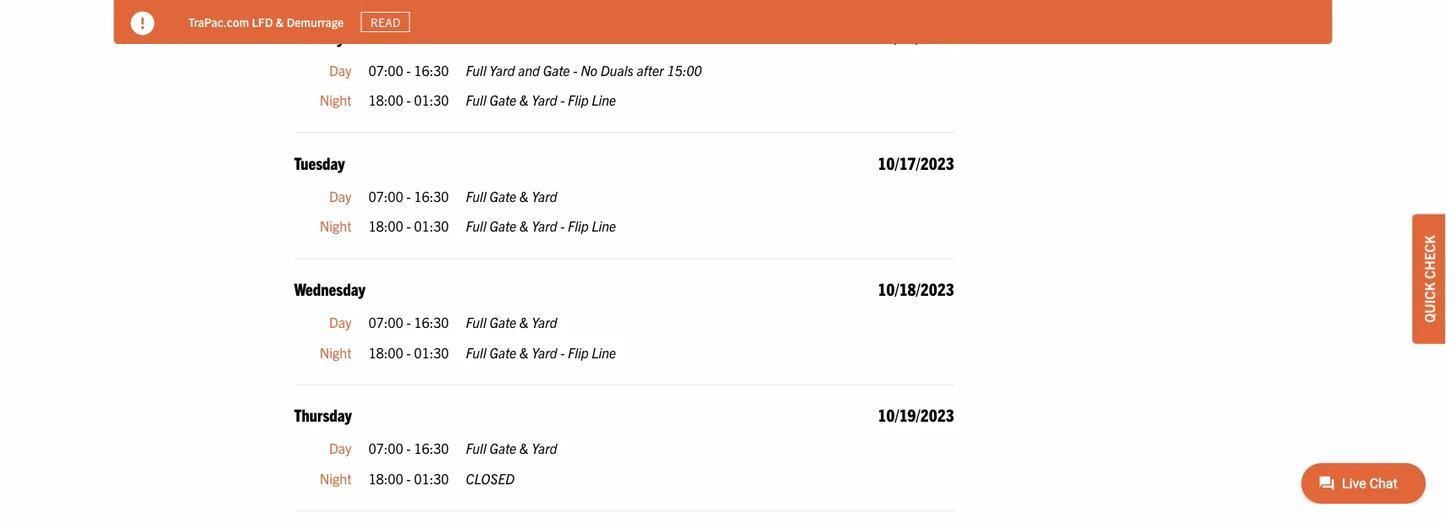 Task type: locate. For each thing, give the bounding box(es) containing it.
quick check
[[1421, 235, 1438, 323]]

2 16:30 from the top
[[414, 188, 449, 205]]

01:30 for wednesday
[[414, 344, 449, 361]]

after
[[637, 62, 664, 79]]

4 07:00 - 16:30 from the top
[[368, 440, 449, 457]]

2 18:00 from the top
[[368, 218, 403, 235]]

2 full from the top
[[466, 92, 486, 109]]

4 18:00 from the top
[[368, 470, 403, 487]]

2 day from the top
[[329, 188, 352, 205]]

night up wednesday
[[320, 218, 352, 235]]

15:00
[[667, 62, 702, 79]]

duals
[[601, 62, 634, 79]]

5 full from the top
[[466, 314, 486, 331]]

1 vertical spatial full gate & yard
[[466, 314, 557, 331]]

16:30 for tuesday
[[414, 188, 449, 205]]

4 16:30 from the top
[[414, 440, 449, 457]]

night
[[320, 92, 352, 109], [320, 218, 352, 235], [320, 344, 352, 361], [320, 470, 352, 487]]

night for monday
[[320, 92, 352, 109]]

18:00 for monday
[[368, 92, 403, 109]]

01:30
[[414, 92, 449, 109], [414, 218, 449, 235], [414, 344, 449, 361], [414, 470, 449, 487]]

quick
[[1421, 282, 1438, 323]]

day
[[329, 62, 352, 79], [329, 188, 352, 205], [329, 314, 352, 331], [329, 440, 352, 457]]

2 flip from the top
[[568, 218, 589, 235]]

18:00 - 01:30 for monday
[[368, 92, 449, 109]]

01:30 for tuesday
[[414, 218, 449, 235]]

07:00 for thursday
[[368, 440, 403, 457]]

7 full from the top
[[466, 440, 486, 457]]

1 flip from the top
[[568, 92, 589, 109]]

3 line from the top
[[592, 344, 616, 361]]

3 day from the top
[[329, 314, 352, 331]]

07:00
[[368, 62, 403, 79], [368, 188, 403, 205], [368, 314, 403, 331], [368, 440, 403, 457]]

1 18:00 - 01:30 from the top
[[368, 92, 449, 109]]

night down "thursday"
[[320, 470, 352, 487]]

07:00 - 16:30 for tuesday
[[368, 188, 449, 205]]

night down wednesday
[[320, 344, 352, 361]]

1 vertical spatial full gate & yard - flip line
[[466, 218, 616, 235]]

flip for monday
[[568, 92, 589, 109]]

full gate & yard - flip line for tuesday
[[466, 218, 616, 235]]

2 vertical spatial full gate & yard - flip line
[[466, 344, 616, 361]]

3 18:00 - 01:30 from the top
[[368, 344, 449, 361]]

full gate & yard
[[466, 188, 557, 205], [466, 314, 557, 331], [466, 440, 557, 457]]

full gate & yard - flip line for monday
[[466, 92, 616, 109]]

2 full gate & yard from the top
[[466, 314, 557, 331]]

07:00 for monday
[[368, 62, 403, 79]]

10/18/2023
[[878, 279, 954, 300]]

0 vertical spatial full gate & yard
[[466, 188, 557, 205]]

2 18:00 - 01:30 from the top
[[368, 218, 449, 235]]

flip
[[568, 92, 589, 109], [568, 218, 589, 235], [568, 344, 589, 361]]

yard
[[489, 62, 515, 79], [532, 92, 557, 109], [532, 188, 557, 205], [532, 218, 557, 235], [532, 314, 557, 331], [532, 344, 557, 361], [532, 440, 557, 457]]

trapac.com
[[188, 14, 249, 29]]

2 vertical spatial full gate & yard
[[466, 440, 557, 457]]

2 07:00 from the top
[[368, 188, 403, 205]]

4 night from the top
[[320, 470, 352, 487]]

lfd
[[252, 14, 273, 29]]

solid image
[[131, 11, 154, 35]]

day down wednesday
[[329, 314, 352, 331]]

4 07:00 from the top
[[368, 440, 403, 457]]

2 full gate & yard - flip line from the top
[[466, 218, 616, 235]]

2 01:30 from the top
[[414, 218, 449, 235]]

day down 'tuesday'
[[329, 188, 352, 205]]

day down "thursday"
[[329, 440, 352, 457]]

1 vertical spatial line
[[592, 218, 616, 235]]

&
[[276, 14, 284, 29], [520, 92, 529, 109], [520, 188, 529, 205], [520, 218, 529, 235], [520, 314, 529, 331], [520, 344, 529, 361], [520, 440, 529, 457]]

0 vertical spatial flip
[[568, 92, 589, 109]]

gate
[[543, 62, 570, 79], [489, 92, 517, 109], [489, 188, 517, 205], [489, 218, 517, 235], [489, 314, 517, 331], [489, 344, 517, 361], [489, 440, 517, 457]]

1 18:00 from the top
[[368, 92, 403, 109]]

07:00 - 16:30 for monday
[[368, 62, 449, 79]]

closed
[[466, 470, 515, 487]]

line
[[592, 92, 616, 109], [592, 218, 616, 235], [592, 344, 616, 361]]

3 flip from the top
[[568, 344, 589, 361]]

3 full gate & yard from the top
[[466, 440, 557, 457]]

full
[[466, 62, 486, 79], [466, 92, 486, 109], [466, 188, 486, 205], [466, 218, 486, 235], [466, 314, 486, 331], [466, 344, 486, 361], [466, 440, 486, 457]]

18:00 for wednesday
[[368, 344, 403, 361]]

18:00 - 01:30
[[368, 92, 449, 109], [368, 218, 449, 235], [368, 344, 449, 361], [368, 470, 449, 487]]

3 18:00 from the top
[[368, 344, 403, 361]]

monday
[[294, 26, 344, 47]]

16:30 for monday
[[414, 62, 449, 79]]

1 16:30 from the top
[[414, 62, 449, 79]]

2 07:00 - 16:30 from the top
[[368, 188, 449, 205]]

night for tuesday
[[320, 218, 352, 235]]

3 07:00 from the top
[[368, 314, 403, 331]]

1 night from the top
[[320, 92, 352, 109]]

3 16:30 from the top
[[414, 314, 449, 331]]

18:00 - 01:30 for tuesday
[[368, 218, 449, 235]]

thursday
[[294, 405, 352, 426]]

3 night from the top
[[320, 344, 352, 361]]

01:30 for monday
[[414, 92, 449, 109]]

18:00 - 01:30 for thursday
[[368, 470, 449, 487]]

flip for wednesday
[[568, 344, 589, 361]]

full gate & yard - flip line
[[466, 92, 616, 109], [466, 218, 616, 235], [466, 344, 616, 361]]

18:00 - 01:30 for wednesday
[[368, 344, 449, 361]]

4 18:00 - 01:30 from the top
[[368, 470, 449, 487]]

-
[[406, 62, 411, 79], [573, 62, 578, 79], [406, 92, 411, 109], [560, 92, 565, 109], [406, 188, 411, 205], [406, 218, 411, 235], [560, 218, 565, 235], [406, 314, 411, 331], [406, 344, 411, 361], [560, 344, 565, 361], [406, 440, 411, 457], [406, 470, 411, 487]]

1 07:00 - 16:30 from the top
[[368, 62, 449, 79]]

4 full from the top
[[466, 218, 486, 235]]

6 full from the top
[[466, 344, 486, 361]]

2 line from the top
[[592, 218, 616, 235]]

2 vertical spatial flip
[[568, 344, 589, 361]]

16:30
[[414, 62, 449, 79], [414, 188, 449, 205], [414, 314, 449, 331], [414, 440, 449, 457]]

day down monday
[[329, 62, 352, 79]]

1 day from the top
[[329, 62, 352, 79]]

3 full gate & yard - flip line from the top
[[466, 344, 616, 361]]

night up 'tuesday'
[[320, 92, 352, 109]]

16:30 for wednesday
[[414, 314, 449, 331]]

4 01:30 from the top
[[414, 470, 449, 487]]

2 vertical spatial line
[[592, 344, 616, 361]]

2 night from the top
[[320, 218, 352, 235]]

3 01:30 from the top
[[414, 344, 449, 361]]

1 vertical spatial flip
[[568, 218, 589, 235]]

18:00
[[368, 92, 403, 109], [368, 218, 403, 235], [368, 344, 403, 361], [368, 470, 403, 487]]

3 07:00 - 16:30 from the top
[[368, 314, 449, 331]]

no
[[581, 62, 597, 79]]

07:00 - 16:30
[[368, 62, 449, 79], [368, 188, 449, 205], [368, 314, 449, 331], [368, 440, 449, 457]]

1 full gate & yard from the top
[[466, 188, 557, 205]]

0 vertical spatial full gate & yard - flip line
[[466, 92, 616, 109]]

1 line from the top
[[592, 92, 616, 109]]

07:00 for wednesday
[[368, 314, 403, 331]]

0 vertical spatial line
[[592, 92, 616, 109]]

1 07:00 from the top
[[368, 62, 403, 79]]

trapac.com lfd & demurrage
[[188, 14, 344, 29]]

1 full gate & yard - flip line from the top
[[466, 92, 616, 109]]

4 day from the top
[[329, 440, 352, 457]]

1 01:30 from the top
[[414, 92, 449, 109]]



Task type: vqa. For each thing, say whether or not it's contained in the screenshot.
first 45sd96 from the top of the page
no



Task type: describe. For each thing, give the bounding box(es) containing it.
check
[[1421, 235, 1438, 279]]

day for wednesday
[[329, 314, 352, 331]]

3 full from the top
[[466, 188, 486, 205]]

quick check link
[[1412, 214, 1446, 344]]

16:30 for thursday
[[414, 440, 449, 457]]

day for tuesday
[[329, 188, 352, 205]]

day for monday
[[329, 62, 352, 79]]

line for monday
[[592, 92, 616, 109]]

and
[[518, 62, 540, 79]]

day for thursday
[[329, 440, 352, 457]]

10/17/2023
[[878, 152, 954, 173]]

01:30 for thursday
[[414, 470, 449, 487]]

10/16/2023
[[878, 26, 954, 47]]

10/19/2023
[[878, 405, 954, 426]]

full gate & yard - flip line for wednesday
[[466, 344, 616, 361]]

demurrage
[[287, 14, 344, 29]]

tuesday
[[294, 152, 345, 173]]

full yard and gate - no duals after 15:00
[[466, 62, 702, 79]]

line for tuesday
[[592, 218, 616, 235]]

07:00 - 16:30 for thursday
[[368, 440, 449, 457]]

full gate & yard for tuesday
[[466, 188, 557, 205]]

full gate & yard for thursday
[[466, 440, 557, 457]]

07:00 for tuesday
[[368, 188, 403, 205]]

18:00 for thursday
[[368, 470, 403, 487]]

07:00 - 16:30 for wednesday
[[368, 314, 449, 331]]

flip for tuesday
[[568, 218, 589, 235]]

full gate & yard for wednesday
[[466, 314, 557, 331]]

read link
[[361, 12, 410, 32]]

line for wednesday
[[592, 344, 616, 361]]

night for thursday
[[320, 470, 352, 487]]

1 full from the top
[[466, 62, 486, 79]]

night for wednesday
[[320, 344, 352, 361]]

read
[[371, 14, 400, 30]]

18:00 for tuesday
[[368, 218, 403, 235]]

wednesday
[[294, 279, 365, 300]]



